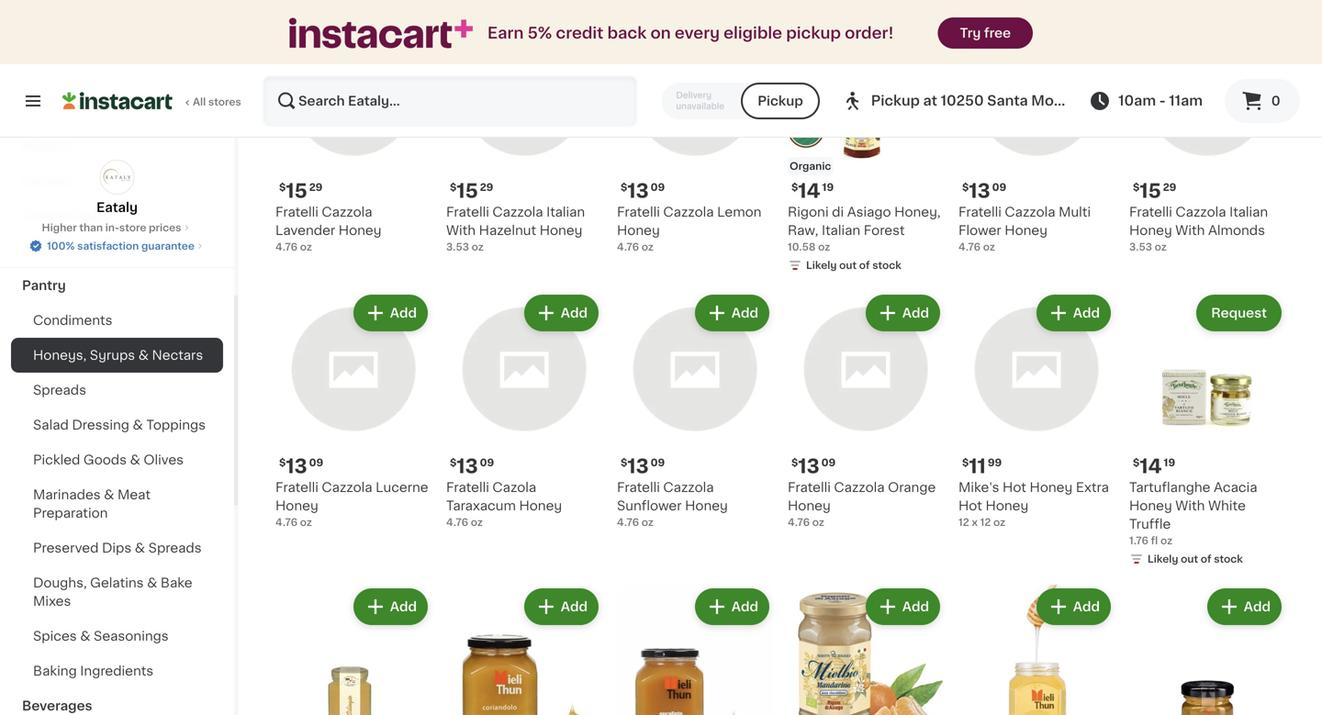 Task type: locate. For each thing, give the bounding box(es) containing it.
3.53 for honey
[[1130, 242, 1153, 252]]

1 horizontal spatial $ 15 29
[[450, 181, 494, 201]]

stock for with
[[1215, 554, 1244, 564]]

with left hazelnut
[[446, 224, 476, 237]]

0 horizontal spatial 3.53
[[446, 242, 469, 252]]

$ up the fratelli cazzola orange honey 4.76 oz in the bottom of the page
[[792, 458, 799, 468]]

$ up 'flower'
[[963, 182, 969, 192]]

& inside doughs, gelatins & bake mixes
[[147, 577, 157, 590]]

white
[[1209, 500, 1246, 513]]

dairy & eggs
[[22, 209, 108, 222]]

1 horizontal spatial 29
[[480, 182, 494, 192]]

$ 13 09 up sunflower
[[621, 457, 665, 476]]

$ 13 09 for fratelli cazzola lemon honey
[[621, 181, 665, 201]]

likely down 10.58
[[807, 260, 837, 271]]

12 left x
[[959, 518, 970, 528]]

1 vertical spatial request button
[[1199, 297, 1281, 330]]

spices & seasonings link
[[11, 619, 223, 654]]

likely out of stock down the "fl" on the bottom of page
[[1148, 554, 1244, 564]]

eataly
[[96, 201, 138, 214]]

0 horizontal spatial italian
[[547, 206, 585, 219]]

salad dressing & toppings
[[33, 419, 206, 432]]

4.76 inside fratelli cazzola lavender honey 4.76 oz
[[276, 242, 298, 252]]

13 for fratelli cazzola lemon honey
[[628, 181, 649, 201]]

4.76 inside fratelli cazzola lucerne honey 4.76 oz
[[276, 518, 298, 528]]

fratelli for fratelli cazzola italian with hazelnut honey
[[446, 206, 489, 219]]

1 horizontal spatial 12
[[981, 518, 991, 528]]

request button down almonds
[[1199, 297, 1281, 330]]

29
[[309, 182, 323, 192], [480, 182, 494, 192], [1164, 182, 1177, 192]]

baking
[[33, 665, 77, 678]]

3.53 inside fratelli cazzola italian with hazelnut honey 3.53 oz
[[446, 242, 469, 252]]

honey,
[[895, 206, 941, 219]]

0 button
[[1225, 79, 1301, 123]]

taraxacum
[[446, 500, 516, 513]]

marinades
[[33, 489, 101, 502]]

& right syrups
[[138, 349, 149, 362]]

14 up rigoni
[[799, 181, 821, 201]]

1 vertical spatial likely out of stock
[[1148, 554, 1244, 564]]

3 15 from the left
[[1140, 181, 1162, 201]]

with inside tartuflanghe acacia honey with white truffle 1.76 fl oz
[[1176, 500, 1206, 513]]

0 vertical spatial 14
[[799, 181, 821, 201]]

13
[[628, 181, 649, 201], [969, 181, 991, 201], [286, 457, 307, 476], [457, 457, 478, 476], [628, 457, 649, 476], [799, 457, 820, 476]]

0 horizontal spatial stock
[[873, 260, 902, 271]]

$ 14 19 up tartuflanghe
[[1134, 457, 1176, 476]]

back
[[608, 25, 647, 41]]

stock
[[873, 260, 902, 271], [1215, 554, 1244, 564]]

instacart logo image
[[62, 90, 173, 112]]

13 up fratelli cazzola lucerne honey 4.76 oz
[[286, 457, 307, 476]]

15 up lavender
[[286, 181, 307, 201]]

cazzola left orange
[[834, 481, 885, 494]]

$ 15 29 up lavender
[[279, 181, 323, 201]]

fratelli for fratelli cazola taraxacum honey
[[446, 481, 489, 494]]

with inside fratelli cazzola italian with hazelnut honey 3.53 oz
[[446, 224, 476, 237]]

likely down the "fl" on the bottom of page
[[1148, 554, 1179, 564]]

5%
[[528, 25, 552, 41]]

try free
[[960, 27, 1011, 40]]

honey inside fratelli cazzola lucerne honey 4.76 oz
[[276, 500, 319, 513]]

honey inside tartuflanghe acacia honey with white truffle 1.76 fl oz
[[1130, 500, 1173, 513]]

add inside button
[[681, 31, 708, 44]]

add button
[[355, 21, 426, 54], [526, 21, 597, 54], [355, 297, 426, 330], [526, 297, 597, 330], [697, 297, 768, 330], [868, 297, 939, 330], [1039, 297, 1110, 330], [355, 591, 426, 624], [526, 591, 597, 624], [697, 591, 768, 624], [868, 591, 939, 624], [1039, 591, 1110, 624], [1210, 591, 1281, 624]]

$
[[279, 182, 286, 192], [450, 182, 457, 192], [621, 182, 628, 192], [792, 182, 799, 192], [963, 182, 969, 192], [1134, 182, 1140, 192], [279, 458, 286, 468], [450, 458, 457, 468], [621, 458, 628, 468], [792, 458, 799, 468], [963, 458, 969, 468], [1134, 458, 1140, 468]]

1 horizontal spatial 14
[[1140, 457, 1163, 476]]

0 vertical spatial request button
[[857, 21, 939, 54]]

$ 13 09 up the fratelli cazzola orange honey 4.76 oz in the bottom of the page
[[792, 457, 836, 476]]

1 horizontal spatial 19
[[1164, 458, 1176, 468]]

13 up sunflower
[[628, 457, 649, 476]]

10am - 11am link
[[1090, 90, 1203, 112]]

09 up the fratelli cazzola orange honey 4.76 oz in the bottom of the page
[[822, 458, 836, 468]]

cazzola up lavender
[[322, 206, 373, 219]]

cazzola inside fratelli cazzola lavender honey 4.76 oz
[[322, 206, 373, 219]]

hot
[[1003, 481, 1027, 494], [959, 500, 983, 513]]

pickup inside button
[[758, 95, 804, 107]]

cazzola inside fratelli cazzola italian honey with almonds 3.53 oz
[[1176, 206, 1227, 219]]

1 horizontal spatial spreads
[[148, 542, 202, 555]]

almonds
[[1209, 224, 1266, 237]]

cazzola for fratelli cazzola lavender honey
[[322, 206, 373, 219]]

Search field
[[265, 77, 636, 125]]

product group
[[276, 16, 432, 254], [446, 16, 603, 254], [617, 16, 773, 254], [788, 16, 944, 277], [276, 291, 432, 530], [446, 291, 603, 530], [617, 291, 773, 530], [788, 291, 944, 530], [959, 291, 1115, 530], [1130, 291, 1286, 570], [276, 585, 432, 716], [446, 585, 603, 716], [617, 585, 773, 716], [788, 585, 944, 716], [959, 585, 1115, 716], [1130, 585, 1286, 716]]

likely for truffle
[[1148, 554, 1179, 564]]

0 horizontal spatial request button
[[857, 21, 939, 54]]

0 vertical spatial likely out of stock
[[807, 260, 902, 271]]

0 horizontal spatial $ 15 29
[[279, 181, 323, 201]]

cazzola inside fratelli cazzola multi flower honey 4.76 oz
[[1005, 206, 1056, 219]]

likely out of stock down rigoni di asiago honey, raw, italian forest 10.58 oz
[[807, 260, 902, 271]]

fratelli cazzola sunflower honey 4.76 oz
[[617, 481, 728, 528]]

2 15 from the left
[[457, 181, 478, 201]]

of
[[860, 260, 870, 271], [1201, 554, 1212, 564]]

cazola
[[493, 481, 537, 494]]

oz inside fratelli cazzola lemon honey 4.76 oz
[[642, 242, 654, 252]]

99
[[988, 458, 1002, 468]]

pickup for pickup at 10250 santa monica blvd.
[[872, 94, 920, 107]]

19 up tartuflanghe
[[1164, 458, 1176, 468]]

doughs,
[[33, 577, 87, 590]]

spices
[[33, 630, 77, 643]]

pickup up item badge icon
[[758, 95, 804, 107]]

12 right x
[[981, 518, 991, 528]]

cazzola inside fratelli cazzola italian with hazelnut honey 3.53 oz
[[493, 206, 543, 219]]

0 vertical spatial request
[[870, 31, 926, 44]]

$ 13 09 up fratelli cazzola lucerne honey 4.76 oz
[[279, 457, 324, 476]]

13 for fratelli cazola taraxacum honey
[[457, 457, 478, 476]]

fratelli inside fratelli cazzola multi flower honey 4.76 oz
[[959, 206, 1002, 219]]

0 horizontal spatial request
[[870, 31, 926, 44]]

fratelli inside the fratelli cazzola orange honey 4.76 oz
[[788, 481, 831, 494]]

4.76 for fratelli cazzola orange honey
[[788, 518, 810, 528]]

1 horizontal spatial out
[[1181, 554, 1199, 564]]

2 3.53 from the left
[[1130, 242, 1153, 252]]

13 up taraxacum
[[457, 457, 478, 476]]

cazzola for fratelli cazzola multi flower honey
[[1005, 206, 1056, 219]]

1 vertical spatial spreads
[[148, 542, 202, 555]]

3.53
[[446, 242, 469, 252], [1130, 242, 1153, 252]]

& left rice
[[62, 244, 73, 257]]

$ 15 29 up hazelnut
[[450, 181, 494, 201]]

add
[[390, 31, 417, 44], [561, 31, 588, 44], [681, 31, 708, 44], [390, 307, 417, 320], [561, 307, 588, 320], [732, 307, 759, 320], [903, 307, 930, 320], [1074, 307, 1101, 320], [390, 601, 417, 614], [561, 601, 588, 614], [732, 601, 759, 614], [903, 601, 930, 614], [1074, 601, 1101, 614], [1245, 601, 1271, 614]]

$ 13 09 for fratelli cazzola multi flower honey
[[963, 181, 1007, 201]]

$ inside $ 11 99
[[963, 458, 969, 468]]

goods
[[84, 454, 127, 467]]

$ 15 29
[[279, 181, 323, 201], [450, 181, 494, 201], [1134, 181, 1177, 201]]

rigoni di asiago honey, raw, italian forest 10.58 oz
[[788, 206, 941, 252]]

3.53 for with
[[446, 242, 469, 252]]

09 up fratelli cazzola lemon honey 4.76 oz
[[651, 182, 665, 192]]

$ 13 09 up 'flower'
[[963, 181, 1007, 201]]

oz inside fratelli cazzola italian with hazelnut honey 3.53 oz
[[472, 242, 484, 252]]

cazzola
[[322, 206, 373, 219], [493, 206, 543, 219], [664, 206, 714, 219], [1005, 206, 1056, 219], [1176, 206, 1227, 219], [322, 481, 373, 494], [664, 481, 714, 494], [834, 481, 885, 494]]

monica
[[1032, 94, 1085, 107]]

$ for fratelli cazzola lemon honey
[[621, 182, 628, 192]]

cazzola for fratelli cazzola italian with hazelnut honey
[[493, 206, 543, 219]]

13 up 'flower'
[[969, 181, 991, 201]]

$ 14 19 up rigoni
[[792, 181, 834, 201]]

1 vertical spatial out
[[1181, 554, 1199, 564]]

09 up cazola
[[480, 458, 494, 468]]

1 horizontal spatial italian
[[822, 224, 861, 237]]

request button up at
[[857, 21, 939, 54]]

14 for rigoni
[[799, 181, 821, 201]]

1 horizontal spatial $ 14 19
[[1134, 457, 1176, 476]]

all stores link
[[62, 75, 243, 127]]

cazzola inside fratelli cazzola sunflower honey 4.76 oz
[[664, 481, 714, 494]]

& right dressing
[[133, 419, 143, 432]]

oz inside fratelli cazzola italian honey with almonds 3.53 oz
[[1155, 242, 1167, 252]]

0 vertical spatial hot
[[1003, 481, 1027, 494]]

$ for fratelli cazzola lavender honey
[[279, 182, 286, 192]]

item badge image
[[788, 111, 825, 148]]

salad
[[33, 419, 69, 432]]

$ for fratelli cazzola sunflower honey
[[621, 458, 628, 468]]

fratelli cazzola multi flower honey 4.76 oz
[[959, 206, 1091, 252]]

pickup at 10250 santa monica blvd.
[[872, 94, 1123, 107]]

fratelli for fratelli cazzola lemon honey
[[617, 206, 660, 219]]

cazzola left lucerne
[[322, 481, 373, 494]]

13 up fratelli cazzola lemon honey 4.76 oz
[[628, 181, 649, 201]]

out down tartuflanghe acacia honey with white truffle 1.76 fl oz
[[1181, 554, 1199, 564]]

2 horizontal spatial italian
[[1230, 206, 1269, 219]]

$ 13 09 for fratelli cazzola orange honey
[[792, 457, 836, 476]]

cazzola up sunflower
[[664, 481, 714, 494]]

0 vertical spatial out
[[840, 260, 857, 271]]

of for truffle
[[1201, 554, 1212, 564]]

0 horizontal spatial out
[[840, 260, 857, 271]]

4.76 inside fratelli cazzola multi flower honey 4.76 oz
[[959, 242, 981, 252]]

& right dips
[[135, 542, 145, 555]]

fratelli for fratelli cazzola multi flower honey
[[959, 206, 1002, 219]]

request button for rigoni di asiago honey, raw, italian forest
[[857, 21, 939, 54]]

fratelli inside fratelli cazzola italian honey with almonds 3.53 oz
[[1130, 206, 1173, 219]]

10250
[[941, 94, 984, 107]]

$ up taraxacum
[[450, 458, 457, 468]]

spreads up bake
[[148, 542, 202, 555]]

2 29 from the left
[[480, 182, 494, 192]]

0 horizontal spatial 19
[[823, 182, 834, 192]]

$ 15 29 for fratelli cazzola italian with hazelnut honey
[[450, 181, 494, 201]]

1 vertical spatial 14
[[1140, 457, 1163, 476]]

$ 15 29 for fratelli cazzola lavender honey
[[279, 181, 323, 201]]

with inside fratelli cazzola italian honey with almonds 3.53 oz
[[1176, 224, 1206, 237]]

italian inside fratelli cazzola italian with hazelnut honey 3.53 oz
[[547, 206, 585, 219]]

request for rigoni di asiago honey, raw, italian forest
[[870, 31, 926, 44]]

&
[[61, 209, 72, 222], [62, 244, 73, 257], [138, 349, 149, 362], [133, 419, 143, 432], [130, 454, 140, 467], [104, 489, 114, 502], [135, 542, 145, 555], [147, 577, 157, 590], [80, 630, 90, 643]]

eggs
[[75, 209, 108, 222]]

None search field
[[263, 75, 638, 127]]

2 horizontal spatial 29
[[1164, 182, 1177, 192]]

spreads down honeys,
[[33, 384, 86, 397]]

1 15 from the left
[[286, 181, 307, 201]]

$ 13 09 up taraxacum
[[450, 457, 494, 476]]

$ up fratelli cazzola italian with hazelnut honey 3.53 oz
[[450, 182, 457, 192]]

0 vertical spatial 19
[[823, 182, 834, 192]]

condiments link
[[11, 303, 223, 338]]

4.76 inside fratelli cazzola lemon honey 4.76 oz
[[617, 242, 639, 252]]

09 up sunflower
[[651, 458, 665, 468]]

4.76 inside the fratelli cazzola orange honey 4.76 oz
[[788, 518, 810, 528]]

blvd.
[[1088, 94, 1123, 107]]

0 vertical spatial of
[[860, 260, 870, 271]]

pickled goods & olives link
[[11, 443, 223, 478]]

1 vertical spatial stock
[[1215, 554, 1244, 564]]

2 $ 15 29 from the left
[[450, 181, 494, 201]]

$ up lavender
[[279, 182, 286, 192]]

1 horizontal spatial stock
[[1215, 554, 1244, 564]]

$ 13 09 for fratelli cazzola lucerne honey
[[279, 457, 324, 476]]

preparation
[[33, 507, 108, 520]]

1 vertical spatial request
[[1212, 307, 1268, 320]]

$ up fratelli cazzola lemon honey 4.76 oz
[[621, 182, 628, 192]]

15
[[286, 181, 307, 201], [457, 181, 478, 201], [1140, 181, 1162, 201]]

italian inside fratelli cazzola italian honey with almonds 3.53 oz
[[1230, 206, 1269, 219]]

request down almonds
[[1212, 307, 1268, 320]]

cazzola left multi
[[1005, 206, 1056, 219]]

pickup button
[[742, 83, 820, 119]]

stock down white
[[1215, 554, 1244, 564]]

0 horizontal spatial 29
[[309, 182, 323, 192]]

fratelli inside fratelli cazzola italian with hazelnut honey 3.53 oz
[[446, 206, 489, 219]]

oz inside the fratelli cazzola orange honey 4.76 oz
[[813, 518, 825, 528]]

cazzola inside fratelli cazzola lucerne honey 4.76 oz
[[322, 481, 373, 494]]

with down tartuflanghe
[[1176, 500, 1206, 513]]

$ up sunflower
[[621, 458, 628, 468]]

spreads
[[33, 384, 86, 397], [148, 542, 202, 555]]

0 horizontal spatial 12
[[959, 518, 970, 528]]

oz inside fratelli cazzola lavender honey 4.76 oz
[[300, 242, 312, 252]]

out for italian
[[840, 260, 857, 271]]

hot right 'mike's' in the right of the page
[[1003, 481, 1027, 494]]

toppings
[[146, 419, 206, 432]]

1 vertical spatial of
[[1201, 554, 1212, 564]]

1 vertical spatial $ 14 19
[[1134, 457, 1176, 476]]

likely out of stock
[[807, 260, 902, 271], [1148, 554, 1244, 564]]

multi
[[1059, 206, 1091, 219]]

3 29 from the left
[[1164, 182, 1177, 192]]

4.76 inside fratelli cazola taraxacum honey 4.76 oz
[[446, 518, 469, 528]]

0 vertical spatial likely
[[807, 260, 837, 271]]

1 horizontal spatial 3.53
[[1130, 242, 1153, 252]]

tartuflanghe acacia honey with white truffle 1.76 fl oz
[[1130, 481, 1258, 546]]

2 horizontal spatial 15
[[1140, 181, 1162, 201]]

0 horizontal spatial of
[[860, 260, 870, 271]]

$ up tartuflanghe
[[1134, 458, 1140, 468]]

likely
[[807, 260, 837, 271], [1148, 554, 1179, 564]]

cazzola inside fratelli cazzola lemon honey 4.76 oz
[[664, 206, 714, 219]]

29 up hazelnut
[[480, 182, 494, 192]]

1 vertical spatial likely
[[1148, 554, 1179, 564]]

stock down forest
[[873, 260, 902, 271]]

of down tartuflanghe acacia honey with white truffle 1.76 fl oz
[[1201, 554, 1212, 564]]

& left olives
[[130, 454, 140, 467]]

1 29 from the left
[[309, 182, 323, 192]]

fratelli inside fratelli cazzola sunflower honey 4.76 oz
[[617, 481, 660, 494]]

hot up x
[[959, 500, 983, 513]]

4.76 for fratelli cazzola lucerne honey
[[276, 518, 298, 528]]

09
[[651, 182, 665, 192], [993, 182, 1007, 192], [309, 458, 324, 468], [480, 458, 494, 468], [651, 458, 665, 468], [822, 458, 836, 468]]

09 up 'flower'
[[993, 182, 1007, 192]]

cart
[[728, 31, 755, 44]]

cazzola left lemon
[[664, 206, 714, 219]]

1 horizontal spatial likely out of stock
[[1148, 554, 1244, 564]]

0 horizontal spatial spreads
[[33, 384, 86, 397]]

marinades & meat preparation
[[33, 489, 151, 520]]

request button for tartuflanghe acacia honey with white truffle
[[1199, 297, 1281, 330]]

$ for fratelli cazzola lucerne honey
[[279, 458, 286, 468]]

marinades & meat preparation link
[[11, 478, 223, 531]]

3 $ 15 29 from the left
[[1134, 181, 1177, 201]]

0 horizontal spatial $ 14 19
[[792, 181, 834, 201]]

$ 13 09 up fratelli cazzola lemon honey 4.76 oz
[[621, 181, 665, 201]]

with left almonds
[[1176, 224, 1206, 237]]

15 up fratelli cazzola italian honey with almonds 3.53 oz
[[1140, 181, 1162, 201]]

0 horizontal spatial 15
[[286, 181, 307, 201]]

09 up fratelli cazzola lucerne honey 4.76 oz
[[309, 458, 324, 468]]

1 $ 15 29 from the left
[[279, 181, 323, 201]]

1 horizontal spatial likely
[[1148, 554, 1179, 564]]

4.76 for fratelli cazzola lemon honey
[[617, 242, 639, 252]]

4.76 inside fratelli cazzola sunflower honey 4.76 oz
[[617, 518, 639, 528]]

09 for fratelli cazzola multi flower honey
[[993, 182, 1007, 192]]

0 horizontal spatial likely
[[807, 260, 837, 271]]

3.53 inside fratelli cazzola italian honey with almonds 3.53 oz
[[1130, 242, 1153, 252]]

pasta
[[22, 244, 59, 257]]

fratelli inside fratelli cazzola lucerne honey 4.76 oz
[[276, 481, 319, 494]]

19 for honey
[[1164, 458, 1176, 468]]

$ down organic
[[792, 182, 799, 192]]

fratelli inside fratelli cazzola lemon honey 4.76 oz
[[617, 206, 660, 219]]

1 horizontal spatial hot
[[1003, 481, 1027, 494]]

29 up fratelli cazzola lavender honey 4.76 oz
[[309, 182, 323, 192]]

cazzola for fratelli cazzola lucerne honey
[[322, 481, 373, 494]]

italian for fratelli cazzola italian with hazelnut honey
[[547, 206, 585, 219]]

15 up fratelli cazzola italian with hazelnut honey 3.53 oz
[[457, 181, 478, 201]]

0 horizontal spatial 14
[[799, 181, 821, 201]]

guarantee
[[141, 241, 195, 251]]

13 up the fratelli cazzola orange honey 4.76 oz in the bottom of the page
[[799, 457, 820, 476]]

pickup left at
[[872, 94, 920, 107]]

cazzola inside the fratelli cazzola orange honey 4.76 oz
[[834, 481, 885, 494]]

italian
[[547, 206, 585, 219], [1230, 206, 1269, 219], [822, 224, 861, 237]]

italian inside rigoni di asiago honey, raw, italian forest 10.58 oz
[[822, 224, 861, 237]]

cazzola up hazelnut
[[493, 206, 543, 219]]

cazzola up almonds
[[1176, 206, 1227, 219]]

1 horizontal spatial pickup
[[872, 94, 920, 107]]

gelatins
[[90, 577, 144, 590]]

& left the meat
[[104, 489, 114, 502]]

credit
[[556, 25, 604, 41]]

19 up the di
[[823, 182, 834, 192]]

instacart plus icon image
[[289, 18, 473, 48]]

1 vertical spatial 19
[[1164, 458, 1176, 468]]

0 horizontal spatial pickup
[[758, 95, 804, 107]]

1 horizontal spatial request button
[[1199, 297, 1281, 330]]

& inside marinades & meat preparation
[[104, 489, 114, 502]]

0 vertical spatial $ 14 19
[[792, 181, 834, 201]]

higher
[[42, 223, 77, 233]]

flower
[[959, 224, 1002, 237]]

1 horizontal spatial 15
[[457, 181, 478, 201]]

$ for fratelli cazzola italian with hazelnut honey
[[450, 182, 457, 192]]

1 horizontal spatial of
[[1201, 554, 1212, 564]]

1 3.53 from the left
[[446, 242, 469, 252]]

request up at
[[870, 31, 926, 44]]

$ up 'mike's' in the right of the page
[[963, 458, 969, 468]]

14 up tartuflanghe
[[1140, 457, 1163, 476]]

product group containing 11
[[959, 291, 1115, 530]]

raw,
[[788, 224, 819, 237]]

pickled goods & olives
[[33, 454, 184, 467]]

of down rigoni di asiago honey, raw, italian forest 10.58 oz
[[860, 260, 870, 271]]

request button
[[857, 21, 939, 54], [1199, 297, 1281, 330]]

preserved dips & spreads
[[33, 542, 202, 555]]

out down rigoni di asiago honey, raw, italian forest 10.58 oz
[[840, 260, 857, 271]]

pickup inside 'popup button'
[[872, 94, 920, 107]]

$ up fratelli cazzola lucerne honey 4.76 oz
[[279, 458, 286, 468]]

$ 15 29 up fratelli cazzola italian honey with almonds 3.53 oz
[[1134, 181, 1177, 201]]

29 up fratelli cazzola italian honey with almonds 3.53 oz
[[1164, 182, 1177, 192]]

$ for fratelli cazzola italian honey with almonds
[[1134, 182, 1140, 192]]

& left bake
[[147, 577, 157, 590]]

1 vertical spatial hot
[[959, 500, 983, 513]]

0 vertical spatial stock
[[873, 260, 902, 271]]

$ for tartuflanghe acacia honey with white truffle
[[1134, 458, 1140, 468]]

higher than in-store prices
[[42, 223, 181, 233]]

fratelli inside fratelli cazola taraxacum honey 4.76 oz
[[446, 481, 489, 494]]

1 horizontal spatial request
[[1212, 307, 1268, 320]]

pasta & rice
[[22, 244, 106, 257]]

0 horizontal spatial likely out of stock
[[807, 260, 902, 271]]

2 horizontal spatial $ 15 29
[[1134, 181, 1177, 201]]

$ 14 19
[[792, 181, 834, 201], [1134, 457, 1176, 476]]

spreads link
[[11, 373, 223, 408]]

$ up fratelli cazzola italian honey with almonds 3.53 oz
[[1134, 182, 1140, 192]]

pickup
[[872, 94, 920, 107], [758, 95, 804, 107]]

condiments
[[33, 314, 113, 327]]

fratelli for fratelli cazzola lucerne honey
[[276, 481, 319, 494]]

fratelli inside fratelli cazzola lavender honey 4.76 oz
[[276, 206, 319, 219]]



Task type: describe. For each thing, give the bounding box(es) containing it.
13 for fratelli cazzola sunflower honey
[[628, 457, 649, 476]]

rigoni
[[788, 206, 829, 219]]

fratelli for fratelli cazzola orange honey
[[788, 481, 831, 494]]

satisfaction
[[77, 241, 139, 251]]

x
[[972, 518, 978, 528]]

store
[[119, 223, 146, 233]]

fratelli cazzola lavender honey 4.76 oz
[[276, 206, 382, 252]]

$ 11 99
[[963, 457, 1002, 476]]

meat
[[118, 489, 151, 502]]

honey inside fratelli cazzola lavender honey 4.76 oz
[[339, 224, 382, 237]]

higher than in-store prices link
[[42, 220, 192, 235]]

$ 13 09 for fratelli cazzola sunflower honey
[[621, 457, 665, 476]]

add to cart button
[[643, 21, 768, 54]]

$ for fratelli cazzola multi flower honey
[[963, 182, 969, 192]]

$ for rigoni di asiago honey, raw, italian forest
[[792, 182, 799, 192]]

19 for asiago
[[823, 182, 834, 192]]

than
[[79, 223, 103, 233]]

2 12 from the left
[[981, 518, 991, 528]]

bakery link
[[11, 129, 223, 164]]

09 for fratelli cazzola sunflower honey
[[651, 458, 665, 468]]

pasta & rice link
[[11, 233, 223, 268]]

alcohol
[[22, 175, 72, 187]]

likely for italian
[[807, 260, 837, 271]]

lemon
[[718, 206, 762, 219]]

oz inside mike's hot honey extra hot honey 12 x 12 oz
[[994, 518, 1006, 528]]

29 for fratelli cazzola lavender honey
[[309, 182, 323, 192]]

doughs, gelatins & bake mixes link
[[11, 566, 223, 619]]

doughs, gelatins & bake mixes
[[33, 577, 193, 608]]

13 for fratelli cazzola multi flower honey
[[969, 181, 991, 201]]

09 for fratelli cazzola lemon honey
[[651, 182, 665, 192]]

at
[[924, 94, 938, 107]]

likely out of stock for italian
[[807, 260, 902, 271]]

truffle
[[1130, 518, 1172, 531]]

hazelnut
[[479, 224, 537, 237]]

seasonings
[[94, 630, 169, 643]]

10.58
[[788, 242, 816, 252]]

fratelli cazzola lucerne honey 4.76 oz
[[276, 481, 429, 528]]

extra
[[1076, 481, 1110, 494]]

with for tartuflanghe
[[1176, 500, 1206, 513]]

all stores
[[193, 97, 241, 107]]

pickup
[[787, 25, 841, 41]]

likely out of stock for truffle
[[1148, 554, 1244, 564]]

cazzola for fratelli cazzola sunflower honey
[[664, 481, 714, 494]]

santa
[[988, 94, 1029, 107]]

tartuflanghe
[[1130, 481, 1211, 494]]

dressing
[[72, 419, 129, 432]]

earn 5% credit back on every eligible pickup order!
[[488, 25, 894, 41]]

$ for fratelli cazzola orange honey
[[792, 458, 799, 468]]

oz inside tartuflanghe acacia honey with white truffle 1.76 fl oz
[[1161, 536, 1173, 546]]

$ 13 09 for fratelli cazola taraxacum honey
[[450, 457, 494, 476]]

eataly logo image
[[100, 160, 135, 195]]

sunflower
[[617, 500, 682, 513]]

& right spices
[[80, 630, 90, 643]]

syrups
[[90, 349, 135, 362]]

dips
[[102, 542, 132, 555]]

29 for fratelli cazzola italian honey with almonds
[[1164, 182, 1177, 192]]

fratelli cazzola italian with hazelnut honey 3.53 oz
[[446, 206, 585, 252]]

09 for fratelli cazzola lucerne honey
[[309, 458, 324, 468]]

& up higher
[[61, 209, 72, 222]]

honey inside fratelli cazzola lemon honey 4.76 oz
[[617, 224, 660, 237]]

preserved dips & spreads link
[[11, 531, 223, 566]]

-
[[1160, 94, 1166, 107]]

0 vertical spatial spreads
[[33, 384, 86, 397]]

lavender
[[276, 224, 335, 237]]

pickup at 10250 santa monica blvd. button
[[842, 75, 1123, 127]]

pickled
[[33, 454, 80, 467]]

add to cart
[[681, 31, 755, 44]]

09 for fratelli cazzola orange honey
[[822, 458, 836, 468]]

mixes
[[33, 595, 71, 608]]

order!
[[845, 25, 894, 41]]

bake
[[161, 577, 193, 590]]

on
[[651, 25, 671, 41]]

honey inside fratelli cazzola italian with hazelnut honey 3.53 oz
[[540, 224, 583, 237]]

15 for fratelli cazzola lavender honey
[[286, 181, 307, 201]]

4.76 for fratelli cazzola lavender honey
[[276, 242, 298, 252]]

oz inside fratelli cazzola multi flower honey 4.76 oz
[[984, 242, 996, 252]]

request for tartuflanghe acacia honey with white truffle
[[1212, 307, 1268, 320]]

honeys, syrups & nectars link
[[11, 338, 223, 373]]

organic
[[790, 161, 832, 171]]

try
[[960, 27, 981, 40]]

honey inside fratelli cazzola sunflower honey 4.76 oz
[[685, 500, 728, 513]]

baking ingredients
[[33, 665, 154, 678]]

0
[[1272, 95, 1281, 107]]

11
[[969, 457, 986, 476]]

1 12 from the left
[[959, 518, 970, 528]]

stock for honey,
[[873, 260, 902, 271]]

lucerne
[[376, 481, 429, 494]]

mike's
[[959, 481, 1000, 494]]

pantry
[[22, 279, 66, 292]]

honey inside fratelli cazzola multi flower honey 4.76 oz
[[1005, 224, 1048, 237]]

29 for fratelli cazzola italian with hazelnut honey
[[480, 182, 494, 192]]

rice
[[76, 244, 106, 257]]

$ 14 19 for rigoni
[[792, 181, 834, 201]]

0 horizontal spatial hot
[[959, 500, 983, 513]]

4.76 for fratelli cazola taraxacum honey
[[446, 518, 469, 528]]

honeys,
[[33, 349, 87, 362]]

alcohol link
[[11, 164, 223, 198]]

oz inside fratelli cazzola lucerne honey 4.76 oz
[[300, 518, 312, 528]]

oz inside fratelli cazola taraxacum honey 4.76 oz
[[471, 518, 483, 528]]

$ for mike's hot honey extra hot honey
[[963, 458, 969, 468]]

1.76
[[1130, 536, 1149, 546]]

oz inside fratelli cazzola sunflower honey 4.76 oz
[[642, 518, 654, 528]]

cazzola for fratelli cazzola lemon honey
[[664, 206, 714, 219]]

100% satisfaction guarantee
[[47, 241, 195, 251]]

$ for fratelli cazola taraxacum honey
[[450, 458, 457, 468]]

fratelli for fratelli cazzola sunflower honey
[[617, 481, 660, 494]]

pantry link
[[11, 268, 223, 303]]

of for italian
[[860, 260, 870, 271]]

15 for fratelli cazzola italian with hazelnut honey
[[457, 181, 478, 201]]

dairy & eggs link
[[11, 198, 223, 233]]

14 for tartuflanghe
[[1140, 457, 1163, 476]]

10am
[[1119, 94, 1157, 107]]

fl
[[1152, 536, 1159, 546]]

pickup for pickup
[[758, 95, 804, 107]]

fratelli cazola taraxacum honey 4.76 oz
[[446, 481, 562, 528]]

mike's hot honey extra hot honey 12 x 12 oz
[[959, 481, 1110, 528]]

fratelli for fratelli cazzola italian honey with almonds
[[1130, 206, 1173, 219]]

orange
[[888, 481, 936, 494]]

in-
[[105, 223, 119, 233]]

13 for fratelli cazzola orange honey
[[799, 457, 820, 476]]

italian for fratelli cazzola italian honey with almonds
[[1230, 206, 1269, 219]]

fratelli for fratelli cazzola lavender honey
[[276, 206, 319, 219]]

cazzola for fratelli cazzola italian honey with almonds
[[1176, 206, 1227, 219]]

honey inside the fratelli cazzola orange honey 4.76 oz
[[788, 500, 831, 513]]

$ 15 29 for fratelli cazzola italian honey with almonds
[[1134, 181, 1177, 201]]

with for fratelli
[[446, 224, 476, 237]]

out for truffle
[[1181, 554, 1199, 564]]

honey inside fratelli cazola taraxacum honey 4.76 oz
[[519, 500, 562, 513]]

10am - 11am
[[1119, 94, 1203, 107]]

09 for fratelli cazola taraxacum honey
[[480, 458, 494, 468]]

100% satisfaction guarantee button
[[29, 235, 206, 254]]

15 for fratelli cazzola italian honey with almonds
[[1140, 181, 1162, 201]]

dairy
[[22, 209, 58, 222]]

cazzola for fratelli cazzola orange honey
[[834, 481, 885, 494]]

honey inside fratelli cazzola italian honey with almonds 3.53 oz
[[1130, 224, 1173, 237]]

baking ingredients link
[[11, 654, 223, 689]]

13 for fratelli cazzola lucerne honey
[[286, 457, 307, 476]]

service type group
[[662, 83, 820, 119]]

oz inside rigoni di asiago honey, raw, italian forest 10.58 oz
[[819, 242, 831, 252]]

forest
[[864, 224, 905, 237]]

spreads inside 'link'
[[148, 542, 202, 555]]

4.76 for fratelli cazzola sunflower honey
[[617, 518, 639, 528]]

$ 14 19 for tartuflanghe
[[1134, 457, 1176, 476]]



Task type: vqa. For each thing, say whether or not it's contained in the screenshot.


